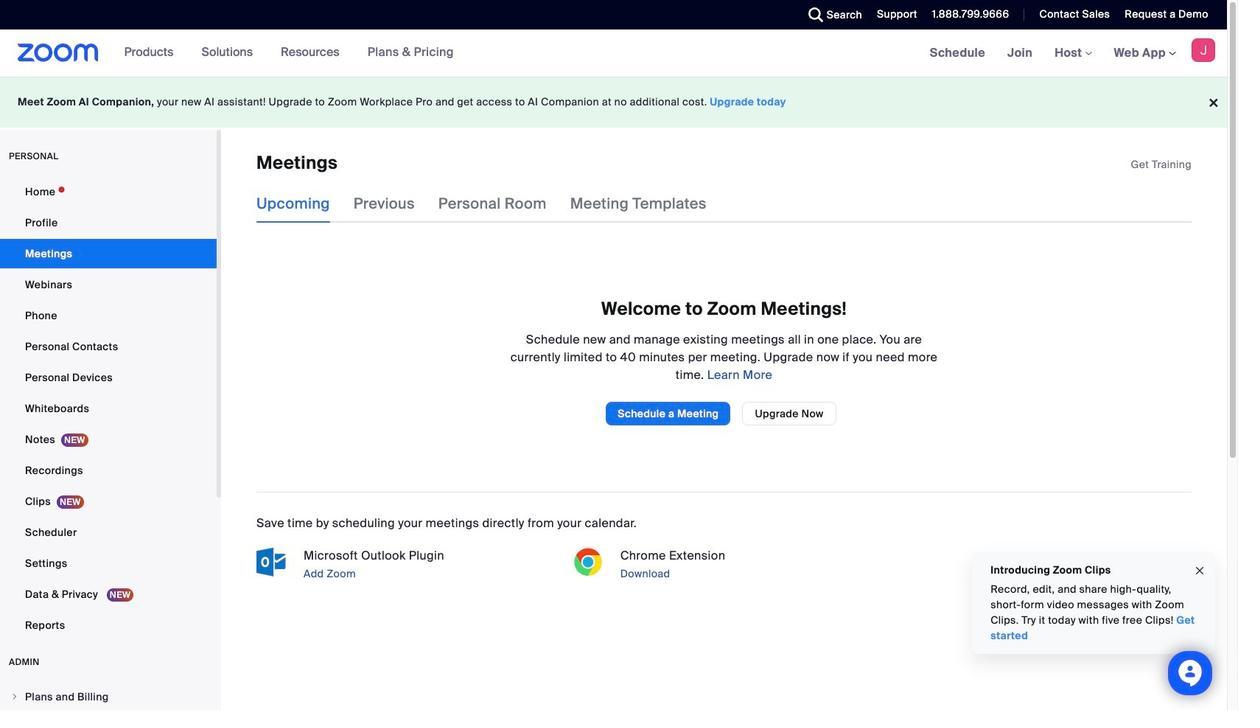 Task type: locate. For each thing, give the bounding box(es) containing it.
footer
[[0, 77, 1228, 128]]

menu item
[[0, 683, 217, 710]]

application
[[1132, 157, 1192, 172]]

banner
[[0, 29, 1228, 77]]

meetings navigation
[[919, 29, 1228, 77]]

right image
[[10, 692, 19, 701]]

product information navigation
[[113, 29, 465, 77]]



Task type: describe. For each thing, give the bounding box(es) containing it.
personal menu menu
[[0, 177, 217, 641]]

tabs of meeting tab list
[[257, 185, 731, 223]]

profile picture image
[[1192, 38, 1216, 62]]

close image
[[1194, 562, 1206, 579]]

zoom logo image
[[18, 44, 99, 62]]



Task type: vqa. For each thing, say whether or not it's contained in the screenshot.
the right Image
yes



